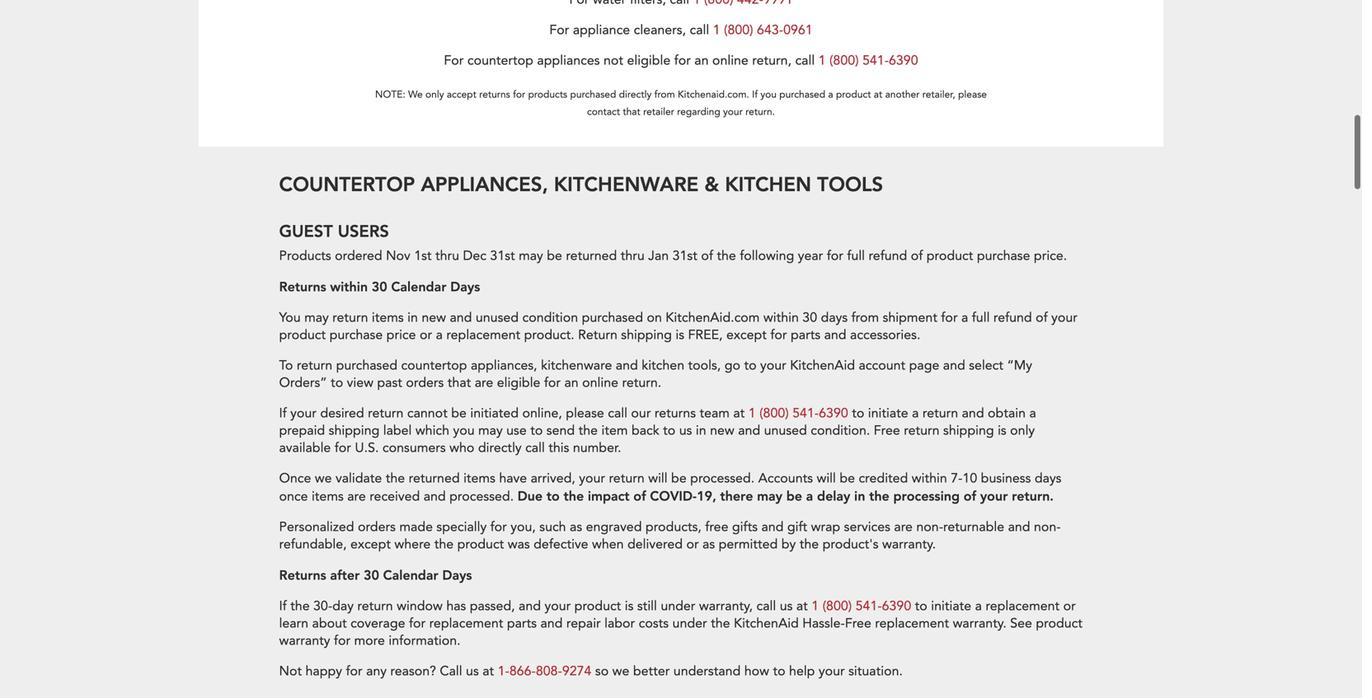 Task type: locate. For each thing, give the bounding box(es) containing it.
0 horizontal spatial directly
[[478, 439, 522, 458]]

kitchenaid up the how on the right of page
[[734, 615, 799, 633]]

kitchenware
[[541, 357, 612, 375]]

1 horizontal spatial returns
[[655, 405, 696, 423]]

1 vertical spatial within
[[764, 309, 799, 327]]

under right still
[[661, 598, 696, 616]]

return
[[333, 309, 368, 327], [297, 357, 333, 375], [368, 405, 404, 423], [923, 405, 959, 423], [904, 422, 940, 440], [609, 470, 645, 488], [357, 598, 393, 616]]

initiate inside to initiate a return and obtain a prepaid shipping label which you may use to send the item back to us in new and unused condition. free return shipping is only available for u.s. consumers who directly call this number.
[[868, 405, 909, 423]]

0 vertical spatial unused
[[476, 309, 519, 327]]

online up kitchenaid.com.
[[713, 52, 749, 70]]

0 vertical spatial countertop
[[468, 52, 534, 70]]

30 inside you may return items in new and unused condition purchased on kitchenaid.com within 30 days from shipment for a full refund of your product purchase price or a replacement product. return shipping is free, except for parts and accessories.
[[803, 309, 817, 327]]

may
[[519, 247, 543, 265], [304, 309, 329, 327], [478, 422, 503, 440], [757, 488, 783, 505]]

2 horizontal spatial in
[[855, 488, 866, 505]]

us inside to initiate a return and obtain a prepaid shipping label which you may use to send the item back to us in new and unused condition. free return shipping is only available for u.s. consumers who directly call this number.
[[679, 422, 692, 440]]

within down ordered
[[330, 278, 368, 295]]

1 right team
[[749, 405, 756, 423]]

1 31st from the left
[[490, 247, 515, 265]]

30 down year
[[803, 309, 817, 327]]

0 horizontal spatial in
[[408, 309, 418, 327]]

who
[[450, 439, 475, 458]]

541- right hassle-
[[856, 598, 882, 616]]

the left impact
[[564, 488, 584, 505]]

product up shipment
[[927, 247, 974, 265]]

in inside you may return items in new and unused condition purchased on kitchenaid.com within 30 days from shipment for a full refund of your product purchase price or a replacement product. return shipping is free, except for parts and accessories.
[[408, 309, 418, 327]]

product left 'another'
[[836, 88, 871, 102]]

are inside to return purchased countertop appliances, kitchenware and kitchen tools, go to your kitchenaid account page and select "my orders" to view past orders that are eligible for an online return.
[[475, 374, 493, 392]]

refund inside guest users products ordered nov 1st thru dec 31st may be returned thru jan 31st of the following year for full refund of product purchase price.
[[869, 247, 908, 265]]

days inside once we validate the returned items have arrived, your return will be processed. accounts will be credited within 7-10 business days once items are received and processed.
[[1035, 470, 1062, 488]]

1 (800) 541-6390 link for if your desired return cannot be initiated online, please call our returns team at
[[749, 405, 849, 423]]

1 returns from the top
[[279, 278, 326, 295]]

is left still
[[625, 598, 634, 616]]

0 vertical spatial days
[[821, 309, 848, 327]]

warranty. inside to initiate a replacement or learn about coverage for replacement parts and repair labor costs under the kitchenaid hassle-free replacement warranty. see product warranty for more information.
[[953, 615, 1007, 633]]

have
[[499, 470, 527, 488]]

passed,
[[470, 598, 515, 616]]

accessories.
[[850, 326, 921, 345]]

0 horizontal spatial is
[[625, 598, 634, 616]]

1 vertical spatial that
[[448, 374, 471, 392]]

(800) right team
[[760, 405, 789, 423]]

full up select
[[972, 309, 990, 327]]

0 horizontal spatial free
[[845, 615, 872, 633]]

so
[[595, 663, 609, 681]]

eligible inside to return purchased countertop appliances, kitchenware and kitchen tools, go to your kitchenaid account page and select "my orders" to view past orders that are eligible for an online return.
[[497, 374, 541, 392]]

view
[[347, 374, 374, 392]]

kitchenaid inside to return purchased countertop appliances, kitchenware and kitchen tools, go to your kitchenaid account page and select "my orders" to view past orders that are eligible for an online return.
[[790, 357, 855, 375]]

0 horizontal spatial we
[[315, 470, 332, 488]]

eligible up online, at left
[[497, 374, 541, 392]]

product right see on the right bottom
[[1036, 615, 1083, 633]]

1 horizontal spatial or
[[687, 536, 699, 554]]

1 non- from the left
[[917, 519, 944, 537]]

parts inside to initiate a replacement or learn about coverage for replacement parts and repair labor costs under the kitchenaid hassle-free replacement warranty. see product warranty for more information.
[[507, 615, 537, 633]]

returns
[[279, 278, 326, 295], [279, 567, 326, 584]]

2 vertical spatial within
[[912, 470, 948, 488]]

of down price.
[[1036, 309, 1048, 327]]

are inside once we validate the returned items have arrived, your return will be processed. accounts will be credited within 7-10 business days once items are received and processed.
[[347, 488, 366, 506]]

2 horizontal spatial are
[[894, 519, 913, 537]]

0 horizontal spatial purchase
[[330, 326, 383, 345]]

of inside you may return items in new and unused condition purchased on kitchenaid.com within 30 days from shipment for a full refund of your product purchase price or a replacement product. return shipping is free, except for parts and accessories.
[[1036, 309, 1048, 327]]

days inside you may return items in new and unused condition purchased on kitchenaid.com within 30 days from shipment for a full refund of your product purchase price or a replacement product. return shipping is free, except for parts and accessories.
[[821, 309, 848, 327]]

product inside the personalized orders made specially for you, such as engraved products, free gifts and gift wrap services are non-returnable and non- refundable, except where the product was defective when delivered or as permitted by the product's warranty.
[[457, 536, 504, 554]]

1 vertical spatial for
[[444, 52, 464, 70]]

and inside to initiate a replacement or learn about coverage for replacement parts and repair labor costs under the kitchenaid hassle-free replacement warranty. see product warranty for more information.
[[541, 615, 563, 633]]

appliances,
[[421, 171, 548, 197]]

return. inside to return purchased countertop appliances, kitchenware and kitchen tools, go to your kitchenaid account page and select "my orders" to view past orders that are eligible for an online return.
[[622, 374, 662, 392]]

1 vertical spatial returns
[[655, 405, 696, 423]]

cleaners,
[[634, 21, 686, 39]]

may right dec
[[519, 247, 543, 265]]

call
[[690, 21, 710, 39], [796, 52, 815, 70], [608, 405, 628, 423], [525, 439, 545, 458], [757, 598, 776, 616]]

1 will from the left
[[648, 470, 668, 488]]

appliance
[[573, 21, 630, 39]]

a right price
[[436, 326, 443, 345]]

0 vertical spatial return.
[[746, 105, 775, 119]]

warranty. left see on the right bottom
[[953, 615, 1007, 633]]

we inside once we validate the returned items have arrived, your return will be processed. accounts will be credited within 7-10 business days once items are received and processed.
[[315, 470, 332, 488]]

see
[[1011, 615, 1033, 633]]

directly inside note: we only accept returns for products purchased directly from kitchenaid.com. if you purchased a product at another retailer, please contact that retailer regarding your return.
[[619, 88, 652, 102]]

initiate for replacement
[[931, 598, 972, 616]]

free
[[874, 422, 901, 440], [845, 615, 872, 633]]

the right where
[[434, 536, 454, 554]]

1 horizontal spatial that
[[623, 105, 641, 119]]

1 vertical spatial eligible
[[497, 374, 541, 392]]

0 horizontal spatial an
[[565, 374, 579, 392]]

online inside to return purchased countertop appliances, kitchenware and kitchen tools, go to your kitchenaid account page and select "my orders" to view past orders that are eligible for an online return.
[[582, 374, 619, 392]]

1 vertical spatial returns
[[279, 567, 326, 584]]

0 horizontal spatial that
[[448, 374, 471, 392]]

30 down nov
[[372, 278, 387, 295]]

and right price
[[450, 309, 472, 327]]

0 vertical spatial if
[[752, 88, 758, 102]]

processed. up specially
[[450, 488, 514, 506]]

orders inside the personalized orders made specially for you, such as engraved products, free gifts and gift wrap services are non-returnable and non- refundable, except where the product was defective when delivered or as permitted by the product's warranty.
[[358, 519, 396, 537]]

1 horizontal spatial purchase
[[977, 247, 1031, 265]]

for
[[674, 52, 691, 70], [513, 88, 526, 102], [827, 247, 844, 265], [941, 309, 958, 327], [771, 326, 787, 345], [544, 374, 561, 392], [335, 439, 351, 458], [490, 519, 507, 537], [409, 615, 426, 633], [334, 632, 351, 651], [346, 663, 363, 681]]

for inside guest users products ordered nov 1st thru dec 31st may be returned thru jan 31st of the following year for full refund of product purchase price.
[[827, 247, 844, 265]]

0 horizontal spatial full
[[847, 247, 865, 265]]

you may return items in new and unused condition purchased on kitchenaid.com within 30 days from shipment for a full refund of your product purchase price or a replacement product. return shipping is free, except for parts and accessories.
[[279, 309, 1078, 345]]

repair
[[567, 615, 601, 633]]

only
[[426, 88, 444, 102], [1011, 422, 1035, 440]]

for left "u.s."
[[335, 439, 351, 458]]

once
[[279, 470, 311, 488]]

1 vertical spatial days
[[442, 567, 472, 584]]

or right price
[[420, 326, 432, 345]]

following
[[740, 247, 795, 265]]

returns for returns within 30 calendar days
[[279, 278, 326, 295]]

0 vertical spatial or
[[420, 326, 432, 345]]

full inside you may return items in new and unused condition purchased on kitchenaid.com within 30 days from shipment for a full refund of your product purchase price or a replacement product. return shipping is free, except for parts and accessories.
[[972, 309, 990, 327]]

1 vertical spatial returned
[[409, 470, 460, 488]]

product inside you may return items in new and unused condition purchased on kitchenaid.com within 30 days from shipment for a full refund of your product purchase price or a replacement product. return shipping is free, except for parts and accessories.
[[279, 326, 326, 345]]

items inside you may return items in new and unused condition purchased on kitchenaid.com within 30 days from shipment for a full refund of your product purchase price or a replacement product. return shipping is free, except for parts and accessories.
[[372, 309, 404, 327]]

0 vertical spatial days
[[450, 278, 480, 295]]

0 vertical spatial returned
[[566, 247, 617, 265]]

the down consumers
[[386, 470, 405, 488]]

30 for returns after 30 calendar days
[[364, 567, 379, 584]]

returned
[[566, 247, 617, 265], [409, 470, 460, 488]]

(800) down product's
[[823, 598, 852, 616]]

1 right return, on the right top of page
[[819, 52, 826, 70]]

appliances
[[537, 52, 600, 70]]

on
[[647, 309, 662, 327]]

your down price.
[[1052, 309, 1078, 327]]

countertop inside to return purchased countertop appliances, kitchenware and kitchen tools, go to your kitchenaid account page and select "my orders" to view past orders that are eligible for an online return.
[[401, 357, 467, 375]]

1 vertical spatial days
[[1035, 470, 1062, 488]]

we
[[315, 470, 332, 488], [613, 663, 630, 681]]

in right delay on the right bottom of page
[[855, 488, 866, 505]]

1 vertical spatial if
[[279, 405, 287, 423]]

1 vertical spatial countertop
[[401, 357, 467, 375]]

0 vertical spatial initiate
[[868, 405, 909, 423]]

2 vertical spatial are
[[894, 519, 913, 537]]

be left 19,
[[671, 470, 687, 488]]

1
[[713, 21, 721, 39], [819, 52, 826, 70], [749, 405, 756, 423], [812, 598, 819, 616]]

31st right jan
[[673, 247, 698, 265]]

parts inside you may return items in new and unused condition purchased on kitchenaid.com within 30 days from shipment for a full refund of your product purchase price or a replacement product. return shipping is free, except for parts and accessories.
[[791, 326, 821, 345]]

thru
[[436, 247, 459, 265], [621, 247, 645, 265]]

2 returns from the top
[[279, 567, 326, 584]]

return. down kitchenaid.com.
[[746, 105, 775, 119]]

orders up cannot
[[406, 374, 444, 392]]

days
[[450, 278, 480, 295], [442, 567, 472, 584]]

return. inside note: we only accept returns for products purchased directly from kitchenaid.com. if you purchased a product at another retailer, please contact that retailer regarding your return.
[[746, 105, 775, 119]]

1 (800) 541-6390 link
[[819, 52, 919, 70], [749, 405, 849, 423], [812, 598, 912, 616]]

to inside to initiate a replacement or learn about coverage for replacement parts and repair labor costs under the kitchenaid hassle-free replacement warranty. see product warranty for more information.
[[915, 598, 928, 616]]

returns down products
[[279, 278, 326, 295]]

1 vertical spatial 1 (800) 541-6390 link
[[749, 405, 849, 423]]

0 vertical spatial only
[[426, 88, 444, 102]]

purchased left on at left top
[[582, 309, 643, 327]]

from inside you may return items in new and unused condition purchased on kitchenaid.com within 30 days from shipment for a full refund of your product purchase price or a replacement product. return shipping is free, except for parts and accessories.
[[852, 309, 879, 327]]

kitchen
[[642, 357, 685, 375]]

full
[[847, 247, 865, 265], [972, 309, 990, 327]]

2 vertical spatial in
[[855, 488, 866, 505]]

a inside to initiate a replacement or learn about coverage for replacement parts and repair labor costs under the kitchenaid hassle-free replacement warranty. see product warranty for more information.
[[975, 598, 982, 616]]

for right coverage
[[409, 615, 426, 633]]

online
[[713, 52, 749, 70], [582, 374, 619, 392]]

may right you
[[304, 309, 329, 327]]

or inside to initiate a replacement or learn about coverage for replacement parts and repair labor costs under the kitchenaid hassle-free replacement warranty. see product warranty for more information.
[[1064, 598, 1076, 616]]

2 31st from the left
[[673, 247, 698, 265]]

0 horizontal spatial return.
[[622, 374, 662, 392]]

for up appliances
[[550, 21, 569, 39]]

1 horizontal spatial refund
[[994, 309, 1032, 327]]

warranty.
[[883, 536, 936, 554], [953, 615, 1007, 633]]

0 vertical spatial 30
[[372, 278, 387, 295]]

and left repair
[[541, 615, 563, 633]]

free,
[[688, 326, 723, 345]]

product up to
[[279, 326, 326, 345]]

0 vertical spatial that
[[623, 105, 641, 119]]

personalized
[[279, 519, 354, 537]]

1 horizontal spatial except
[[727, 326, 767, 345]]

0 vertical spatial except
[[727, 326, 767, 345]]

account
[[859, 357, 906, 375]]

a left see on the right bottom
[[975, 598, 982, 616]]

if for if your desired return cannot be initiated online, please call our returns team at
[[279, 405, 287, 423]]

1 horizontal spatial orders
[[406, 374, 444, 392]]

orders inside to return purchased countertop appliances, kitchenware and kitchen tools, go to your kitchenaid account page and select "my orders" to view past orders that are eligible for an online return.
[[406, 374, 444, 392]]

2 horizontal spatial shipping
[[944, 422, 994, 440]]

1 horizontal spatial will
[[817, 470, 836, 488]]

is left free,
[[676, 326, 685, 345]]

purchase inside you may return items in new and unused condition purchased on kitchenaid.com within 30 days from shipment for a full refund of your product purchase price or a replacement product. return shipping is free, except for parts and accessories.
[[330, 326, 383, 345]]

1 horizontal spatial shipping
[[621, 326, 672, 345]]

1 horizontal spatial we
[[613, 663, 630, 681]]

1 horizontal spatial full
[[972, 309, 990, 327]]

your down kitchenaid.com.
[[723, 105, 743, 119]]

call inside to initiate a return and obtain a prepaid shipping label which you may use to send the item back to us in new and unused condition. free return shipping is only available for u.s. consumers who directly call this number.
[[525, 439, 545, 458]]

31st right dec
[[490, 247, 515, 265]]

return. up our
[[622, 374, 662, 392]]

received
[[370, 488, 420, 506]]

for inside to return purchased countertop appliances, kitchenware and kitchen tools, go to your kitchenaid account page and select "my orders" to view past orders that are eligible for an online return.
[[544, 374, 561, 392]]

1 vertical spatial initiate
[[931, 598, 972, 616]]

1 horizontal spatial directly
[[619, 88, 652, 102]]

product's
[[823, 536, 879, 554]]

to initiate a replacement or learn about coverage for replacement parts and repair labor costs under the kitchenaid hassle-free replacement warranty. see product warranty for more information.
[[279, 598, 1083, 651]]

the right by on the right of page
[[800, 536, 819, 554]]

arrived,
[[531, 470, 576, 488]]

directly up retailer
[[619, 88, 652, 102]]

0 vertical spatial free
[[874, 422, 901, 440]]

0 horizontal spatial warranty.
[[883, 536, 936, 554]]

from left shipment
[[852, 309, 879, 327]]

0 vertical spatial us
[[679, 422, 692, 440]]

obtain
[[988, 405, 1026, 423]]

select
[[969, 357, 1004, 375]]

1 horizontal spatial days
[[1035, 470, 1062, 488]]

1 horizontal spatial processed.
[[691, 470, 755, 488]]

"my
[[1007, 357, 1033, 375]]

1 horizontal spatial are
[[475, 374, 493, 392]]

year
[[798, 247, 823, 265]]

not happy for any reason? call us at 1-866-808-9274 so we better understand how to help your situation.
[[279, 663, 903, 681]]

1 (800) 541-6390 link for for countertop appliances not eligible for an online return, call
[[819, 52, 919, 70]]

0 vertical spatial please
[[959, 88, 987, 102]]

for for for countertop appliances not eligible for an online return, call 1 (800) 541-6390
[[444, 52, 464, 70]]

1 vertical spatial 6390
[[819, 405, 849, 423]]

0 vertical spatial returns
[[479, 88, 510, 102]]

not
[[279, 663, 302, 681]]

2 horizontal spatial within
[[912, 470, 948, 488]]

call down 0961
[[796, 52, 815, 70]]

calendar for within
[[391, 278, 447, 295]]

online up if your desired return cannot be initiated online, please call our returns team at 1 (800) 541-6390
[[582, 374, 619, 392]]

except up go
[[727, 326, 767, 345]]

except inside the personalized orders made specially for you, such as engraved products, free gifts and gift wrap services are non-returnable and non- refundable, except where the product was defective when delivered or as permitted by the product's warranty.
[[351, 536, 391, 554]]

note: we only accept returns for products purchased directly from kitchenaid.com. if you purchased a product at another retailer, please contact that retailer regarding your return. link
[[375, 82, 987, 119]]

0 vertical spatial within
[[330, 278, 368, 295]]

calendar for after
[[383, 567, 439, 584]]

1 horizontal spatial is
[[676, 326, 685, 345]]

initiate inside to initiate a replacement or learn about coverage for replacement parts and repair labor costs under the kitchenaid hassle-free replacement warranty. see product warranty for more information.
[[931, 598, 972, 616]]

1 vertical spatial or
[[687, 536, 699, 554]]

ordered
[[335, 247, 382, 265]]

or inside the personalized orders made specially for you, such as engraved products, free gifts and gift wrap services are non-returnable and non- refundable, except where the product was defective when delivered or as permitted by the product's warranty.
[[687, 536, 699, 554]]

that
[[623, 105, 641, 119], [448, 374, 471, 392]]

your down orders"
[[290, 405, 317, 423]]

from
[[655, 88, 675, 102], [852, 309, 879, 327]]

non- right "returnable"
[[1034, 519, 1061, 537]]

products,
[[646, 519, 702, 537]]

1 vertical spatial unused
[[764, 422, 807, 440]]

guest
[[279, 220, 333, 242]]

808-
[[536, 663, 562, 681]]

1 horizontal spatial parts
[[791, 326, 821, 345]]

0 horizontal spatial only
[[426, 88, 444, 102]]

return inside once we validate the returned items have arrived, your return will be processed. accounts will be credited within 7-10 business days once items are received and processed.
[[609, 470, 645, 488]]

1 horizontal spatial for
[[550, 21, 569, 39]]

are up initiated
[[475, 374, 493, 392]]

2 vertical spatial 1 (800) 541-6390 link
[[812, 598, 912, 616]]

days for returns within 30 calendar days
[[450, 278, 480, 295]]

for inside to initiate a return and obtain a prepaid shipping label which you may use to send the item back to us in new and unused condition. free return shipping is only available for u.s. consumers who directly call this number.
[[335, 439, 351, 458]]

for left the products at the left
[[513, 88, 526, 102]]

that inside note: we only accept returns for products purchased directly from kitchenaid.com. if you purchased a product at another retailer, please contact that retailer regarding your return.
[[623, 105, 641, 119]]

days down dec
[[450, 278, 480, 295]]

condition
[[523, 309, 578, 327]]

for right shipment
[[941, 309, 958, 327]]

return
[[578, 326, 618, 345]]

0 vertical spatial from
[[655, 88, 675, 102]]

or right see on the right bottom
[[1064, 598, 1076, 616]]

1 horizontal spatial new
[[710, 422, 735, 440]]

defective
[[534, 536, 589, 554]]

free up situation.
[[845, 615, 872, 633]]

purchased inside to return purchased countertop appliances, kitchenware and kitchen tools, go to your kitchenaid account page and select "my orders" to view past orders that are eligible for an online return.
[[336, 357, 398, 375]]

you right which
[[453, 422, 475, 440]]

non- down the processing at the right of the page
[[917, 519, 944, 537]]

learn
[[279, 615, 309, 633]]

1 (800) 541-6390 link for if the 30-day return window has passed, and your product is still under warranty, call us at
[[812, 598, 912, 616]]

which
[[416, 422, 450, 440]]

in down returns within 30 calendar days
[[408, 309, 418, 327]]

to initiate a return and obtain a prepaid shipping label which you may use to send the item back to us in new and unused condition. free return shipping is only available for u.s. consumers who directly call this number.
[[279, 405, 1037, 458]]

2 vertical spatial is
[[625, 598, 634, 616]]

labor
[[605, 615, 635, 633]]

1 horizontal spatial return.
[[746, 105, 775, 119]]

for right year
[[827, 247, 844, 265]]

a
[[828, 88, 834, 102], [962, 309, 969, 327], [436, 326, 443, 345], [912, 405, 919, 423], [1030, 405, 1037, 423], [806, 488, 813, 505], [975, 598, 982, 616]]

1 vertical spatial is
[[998, 422, 1007, 440]]

30 for returns within 30 calendar days
[[372, 278, 387, 295]]

only up business
[[1011, 422, 1035, 440]]

products
[[528, 88, 568, 102]]

call up "for countertop appliances not eligible for an online return, call 1 (800) 541-6390"
[[690, 21, 710, 39]]

1 vertical spatial an
[[565, 374, 579, 392]]

be inside guest users products ordered nov 1st thru dec 31st may be returned thru jan 31st of the following year for full refund of product purchase price.
[[547, 247, 562, 265]]

free inside to initiate a replacement or learn about coverage for replacement parts and repair labor costs under the kitchenaid hassle-free replacement warranty. see product warranty for more information.
[[845, 615, 872, 633]]

refund up shipment
[[869, 247, 908, 265]]

1 (800) 541-6390 link up 'another'
[[819, 52, 919, 70]]

calendar down where
[[383, 567, 439, 584]]

from inside note: we only accept returns for products purchased directly from kitchenaid.com. if you purchased a product at another retailer, please contact that retailer regarding your return.
[[655, 88, 675, 102]]

information.
[[389, 632, 461, 651]]

0 horizontal spatial eligible
[[497, 374, 541, 392]]

page
[[909, 357, 940, 375]]

returns for returns after 30 calendar days
[[279, 567, 326, 584]]

condition.
[[811, 422, 870, 440]]

calendar down 1st
[[391, 278, 447, 295]]

after
[[330, 567, 360, 584]]

0 horizontal spatial will
[[648, 470, 668, 488]]

except
[[727, 326, 767, 345], [351, 536, 391, 554]]

1 vertical spatial new
[[710, 422, 735, 440]]

0 vertical spatial returns
[[279, 278, 326, 295]]

2 vertical spatial 30
[[364, 567, 379, 584]]

will
[[648, 470, 668, 488], [817, 470, 836, 488]]

online,
[[523, 405, 562, 423]]

processed.
[[691, 470, 755, 488], [450, 488, 514, 506]]

guest users products ordered nov 1st thru dec 31st may be returned thru jan 31st of the following year for full refund of product purchase price.
[[279, 220, 1068, 265]]

kitchen
[[725, 171, 812, 197]]

30 right "after"
[[364, 567, 379, 584]]

replacement inside you may return items in new and unused condition purchased on kitchenaid.com within 30 days from shipment for a full refund of your product purchase price or a replacement product. return shipping is free, except for parts and accessories.
[[446, 326, 521, 345]]

countertop down price
[[401, 357, 467, 375]]

please right retailer,
[[959, 88, 987, 102]]

product inside guest users products ordered nov 1st thru dec 31st may be returned thru jan 31st of the following year for full refund of product purchase price.
[[927, 247, 974, 265]]

1 horizontal spatial items
[[372, 309, 404, 327]]

2 vertical spatial 541-
[[856, 598, 882, 616]]

is up business
[[998, 422, 1007, 440]]

consumers
[[383, 439, 446, 458]]

nov
[[386, 247, 411, 265]]

your right "help"
[[819, 663, 845, 681]]

for inside the personalized orders made specially for you, such as engraved products, free gifts and gift wrap services are non-returnable and non- refundable, except where the product was defective when delivered or as permitted by the product's warranty.
[[490, 519, 507, 537]]

directly inside to initiate a return and obtain a prepaid shipping label which you may use to send the item back to us in new and unused condition. free return shipping is only available for u.s. consumers who directly call this number.
[[478, 439, 522, 458]]

dec
[[463, 247, 487, 265]]

processed. up free
[[691, 470, 755, 488]]

0 horizontal spatial please
[[566, 405, 604, 423]]

0 vertical spatial new
[[422, 309, 446, 327]]

business
[[981, 470, 1031, 488]]

0 horizontal spatial initiate
[[868, 405, 909, 423]]

0 vertical spatial calendar
[[391, 278, 447, 295]]

returned down consumers
[[409, 470, 460, 488]]

items up the personalized
[[312, 488, 344, 506]]

if inside note: we only accept returns for products purchased directly from kitchenaid.com. if you purchased a product at another retailer, please contact that retailer regarding your return.
[[752, 88, 758, 102]]

initiate down the account
[[868, 405, 909, 423]]

kitchenaid.com.
[[678, 88, 750, 102]]

be up condition
[[547, 247, 562, 265]]

accounts
[[759, 470, 813, 488]]

initiate
[[868, 405, 909, 423], [931, 598, 972, 616]]

call left this
[[525, 439, 545, 458]]

1 vertical spatial only
[[1011, 422, 1035, 440]]

purchase inside guest users products ordered nov 1st thru dec 31st may be returned thru jan 31st of the following year for full refund of product purchase price.
[[977, 247, 1031, 265]]

0 vertical spatial online
[[713, 52, 749, 70]]

1 vertical spatial free
[[845, 615, 872, 633]]

1 vertical spatial 30
[[803, 309, 817, 327]]

new down go
[[710, 422, 735, 440]]

&
[[705, 171, 719, 197]]

only inside to initiate a return and obtain a prepaid shipping label which you may use to send the item back to us in new and unused condition. free return shipping is only available for u.s. consumers who directly call this number.
[[1011, 422, 1035, 440]]

1 (800) 541-6390 link up accounts
[[749, 405, 849, 423]]

0 horizontal spatial you
[[453, 422, 475, 440]]

purchase for users
[[977, 247, 1031, 265]]

in inside to initiate a return and obtain a prepaid shipping label which you may use to send the item back to us in new and unused condition. free return shipping is only available for u.s. consumers who directly call this number.
[[696, 422, 707, 440]]

product inside note: we only accept returns for products purchased directly from kitchenaid.com. if you purchased a product at another retailer, please contact that retailer regarding your return.
[[836, 88, 871, 102]]

and inside once we validate the returned items have arrived, your return will be processed. accounts will be credited within 7-10 business days once items are received and processed.
[[424, 488, 446, 506]]

may inside guest users products ordered nov 1st thru dec 31st may be returned thru jan 31st of the following year for full refund of product purchase price.
[[519, 247, 543, 265]]

initiate for return
[[868, 405, 909, 423]]

an inside to return purchased countertop appliances, kitchenware and kitchen tools, go to your kitchenaid account page and select "my orders" to view past orders that are eligible for an online return.
[[565, 374, 579, 392]]

return. right 10
[[1012, 488, 1054, 505]]



Task type: vqa. For each thing, say whether or not it's contained in the screenshot.
No associated with 6 Qt Mixer
no



Task type: describe. For each thing, give the bounding box(es) containing it.
our
[[631, 405, 651, 423]]

to
[[279, 357, 293, 375]]

of right jan
[[701, 247, 713, 265]]

about
[[312, 615, 347, 633]]

of right 7-
[[964, 488, 977, 505]]

that inside to return purchased countertop appliances, kitchenware and kitchen tools, go to your kitchenaid account page and select "my orders" to view past orders that are eligible for an online return.
[[448, 374, 471, 392]]

number.
[[573, 439, 622, 458]]

days for returns after 30 calendar days
[[442, 567, 472, 584]]

tools,
[[688, 357, 721, 375]]

a down page
[[912, 405, 919, 423]]

is inside to initiate a return and obtain a prepaid shipping label which you may use to send the item back to us in new and unused condition. free return shipping is only available for u.s. consumers who directly call this number.
[[998, 422, 1007, 440]]

for for for appliance cleaners, call 1 (800) 643-0961
[[550, 21, 569, 39]]

cannot
[[407, 405, 448, 423]]

may inside to initiate a return and obtain a prepaid shipping label which you may use to send the item back to us in new and unused condition. free return shipping is only available for u.s. consumers who directly call this number.
[[478, 422, 503, 440]]

your right 10
[[981, 488, 1008, 505]]

return inside to return purchased countertop appliances, kitchenware and kitchen tools, go to your kitchenaid account page and select "my orders" to view past orders that are eligible for an online return.
[[297, 357, 333, 375]]

(800) left 643-
[[724, 21, 754, 39]]

we
[[408, 88, 423, 102]]

at up "help"
[[797, 598, 808, 616]]

are inside the personalized orders made specially for you, such as engraved products, free gifts and gift wrap services are non-returnable and non- refundable, except where the product was defective when delivered or as permitted by the product's warranty.
[[894, 519, 913, 537]]

unused inside you may return items in new and unused condition purchased on kitchenaid.com within 30 days from shipment for a full refund of your product purchase price or a replacement product. return shipping is free, except for parts and accessories.
[[476, 309, 519, 327]]

back
[[632, 422, 660, 440]]

the up services
[[869, 488, 890, 505]]

for left more
[[334, 632, 351, 651]]

(800) right return, on the right top of page
[[830, 52, 859, 70]]

1 thru from the left
[[436, 247, 459, 265]]

services
[[844, 519, 891, 537]]

day
[[333, 598, 354, 616]]

how
[[745, 663, 770, 681]]

and left kitchen
[[616, 357, 638, 375]]

0 vertical spatial 6390
[[889, 52, 919, 70]]

2 vertical spatial 6390
[[882, 598, 912, 616]]

is inside you may return items in new and unused condition purchased on kitchenaid.com within 30 days from shipment for a full refund of your product purchase price or a replacement product. return shipping is free, except for parts and accessories.
[[676, 326, 685, 345]]

permitted
[[719, 536, 778, 554]]

users
[[338, 220, 389, 242]]

where
[[395, 536, 431, 554]]

personalized orders made specially for you, such as engraved products, free gifts and gift wrap services are non-returnable and non- refundable, except where the product was defective when delivered or as permitted by the product's warranty.
[[279, 519, 1061, 554]]

shipping inside you may return items in new and unused condition purchased on kitchenaid.com within 30 days from shipment for a full refund of your product purchase price or a replacement product. return shipping is free, except for parts and accessories.
[[621, 326, 672, 345]]

there
[[720, 488, 753, 505]]

purchased up contact
[[570, 88, 616, 102]]

may inside you may return items in new and unused condition purchased on kitchenaid.com within 30 days from shipment for a full refund of your product purchase price or a replacement product. return shipping is free, except for parts and accessories.
[[304, 309, 329, 327]]

delivered
[[628, 536, 683, 554]]

free inside to initiate a return and obtain a prepaid shipping label which you may use to send the item back to us in new and unused condition. free return shipping is only available for u.s. consumers who directly call this number.
[[874, 422, 901, 440]]

and left obtain in the bottom of the page
[[962, 405, 984, 423]]

to return purchased countertop appliances, kitchenware and kitchen tools, go to your kitchenaid account page and select "my orders" to view past orders that are eligible for an online return.
[[279, 357, 1033, 392]]

price.
[[1034, 247, 1068, 265]]

and left accessories.
[[824, 326, 847, 345]]

situation.
[[849, 663, 903, 681]]

prepaid
[[279, 422, 325, 440]]

1 horizontal spatial as
[[703, 536, 715, 554]]

you inside note: we only accept returns for products purchased directly from kitchenaid.com. if you purchased a product at another retailer, please contact that retailer regarding your return.
[[761, 88, 777, 102]]

product inside to initiate a replacement or learn about coverage for replacement parts and repair labor costs under the kitchenaid hassle-free replacement warranty. see product warranty for more information.
[[1036, 615, 1083, 633]]

return inside you may return items in new and unused condition purchased on kitchenaid.com within 30 days from shipment for a full refund of your product purchase price or a replacement product. return shipping is free, except for parts and accessories.
[[333, 309, 368, 327]]

processing
[[894, 488, 960, 505]]

not
[[604, 52, 624, 70]]

for left any
[[346, 663, 363, 681]]

this
[[549, 439, 569, 458]]

when
[[592, 536, 624, 554]]

refund inside you may return items in new and unused condition purchased on kitchenaid.com within 30 days from shipment for a full refund of your product purchase price or a replacement product. return shipping is free, except for parts and accessories.
[[994, 309, 1032, 327]]

may right there
[[757, 488, 783, 505]]

of right impact
[[634, 488, 646, 505]]

note: we only accept returns for products purchased directly from kitchenaid.com. if you purchased a product at another retailer, please contact that retailer regarding your return.
[[375, 88, 987, 119]]

0 horizontal spatial as
[[570, 519, 582, 537]]

1 vertical spatial us
[[780, 598, 793, 616]]

for countertop appliances not eligible for an online return, call 1 (800) 541-6390
[[444, 52, 919, 70]]

1 vertical spatial 541-
[[793, 405, 819, 423]]

and right page
[[943, 357, 966, 375]]

unused inside to initiate a return and obtain a prepaid shipping label which you may use to send the item back to us in new and unused condition. free return shipping is only available for u.s. consumers who directly call this number.
[[764, 422, 807, 440]]

the inside guest users products ordered nov 1st thru dec 31st may be returned thru jan 31st of the following year for full refund of product purchase price.
[[717, 247, 736, 265]]

30-
[[313, 598, 333, 616]]

1 up "help"
[[812, 598, 819, 616]]

wrap
[[811, 519, 841, 537]]

contact
[[587, 105, 620, 119]]

gifts
[[732, 519, 758, 537]]

under inside to initiate a replacement or learn about coverage for replacement parts and repair labor costs under the kitchenaid hassle-free replacement warranty. see product warranty for more information.
[[673, 615, 707, 633]]

new inside to initiate a return and obtain a prepaid shipping label which you may use to send the item back to us in new and unused condition. free return shipping is only available for u.s. consumers who directly call this number.
[[710, 422, 735, 440]]

you inside to initiate a return and obtain a prepaid shipping label which you may use to send the item back to us in new and unused condition. free return shipping is only available for u.s. consumers who directly call this number.
[[453, 422, 475, 440]]

for inside note: we only accept returns for products purchased directly from kitchenaid.com. if you purchased a product at another retailer, please contact that retailer regarding your return.
[[513, 88, 526, 102]]

regarding
[[677, 105, 721, 119]]

coverage
[[351, 615, 405, 633]]

2 vertical spatial us
[[466, 663, 479, 681]]

for appliance cleaners, call 1 (800) 643-0961
[[550, 21, 813, 39]]

return up credited
[[904, 422, 940, 440]]

item
[[602, 422, 628, 440]]

the inside once we validate the returned items have arrived, your return will be processed. accounts will be credited within 7-10 business days once items are received and processed.
[[386, 470, 405, 488]]

new inside you may return items in new and unused condition purchased on kitchenaid.com within 30 days from shipment for a full refund of your product purchase price or a replacement product. return shipping is free, except for parts and accessories.
[[422, 309, 446, 327]]

9274
[[562, 663, 592, 681]]

covid-
[[650, 488, 697, 505]]

are for eligible
[[475, 374, 493, 392]]

purchased down return, on the right top of page
[[780, 88, 826, 102]]

2 non- from the left
[[1034, 519, 1061, 537]]

a left delay on the right bottom of page
[[806, 488, 813, 505]]

1 up "for countertop appliances not eligible for an online return, call 1 (800) 541-6390"
[[713, 21, 721, 39]]

be right cannot
[[451, 405, 467, 423]]

of up shipment
[[911, 247, 923, 265]]

returned inside guest users products ordered nov 1st thru dec 31st may be returned thru jan 31st of the following year for full refund of product purchase price.
[[566, 247, 617, 265]]

and right "returnable"
[[1008, 519, 1031, 537]]

at right team
[[734, 405, 745, 423]]

return,
[[752, 52, 792, 70]]

available
[[279, 439, 331, 458]]

except inside you may return items in new and unused condition purchased on kitchenaid.com within 30 days from shipment for a full refund of your product purchase price or a replacement product. return shipping is free, except for parts and accessories.
[[727, 326, 767, 345]]

your inside to return purchased countertop appliances, kitchenware and kitchen tools, go to your kitchenaid account page and select "my orders" to view past orders that are eligible for an online return.
[[761, 357, 787, 375]]

2 thru from the left
[[621, 247, 645, 265]]

if your desired return cannot be initiated online, please call our returns team at 1 (800) 541-6390
[[279, 405, 849, 423]]

purchase for may
[[330, 326, 383, 345]]

for down the for appliance cleaners, call 1 (800) 643-0961
[[674, 52, 691, 70]]

1 vertical spatial we
[[613, 663, 630, 681]]

warranty
[[279, 632, 330, 651]]

call left our
[[608, 405, 628, 423]]

2 horizontal spatial items
[[464, 470, 496, 488]]

0 horizontal spatial items
[[312, 488, 344, 506]]

returned inside once we validate the returned items have arrived, your return will be processed. accounts will be credited within 7-10 business days once items are received and processed.
[[409, 470, 460, 488]]

another
[[885, 88, 920, 102]]

refundable,
[[279, 536, 347, 554]]

due
[[518, 488, 543, 505]]

credited
[[859, 470, 908, 488]]

be left credited
[[840, 470, 855, 488]]

impact
[[588, 488, 630, 505]]

retailer,
[[923, 88, 956, 102]]

u.s.
[[355, 439, 379, 458]]

purchased inside you may return items in new and unused condition purchased on kitchenaid.com within 30 days from shipment for a full refund of your product purchase price or a replacement product. return shipping is free, except for parts and accessories.
[[582, 309, 643, 327]]

or inside you may return items in new and unused condition purchased on kitchenaid.com within 30 days from shipment for a full refund of your product purchase price or a replacement product. return shipping is free, except for parts and accessories.
[[420, 326, 432, 345]]

return down past
[[368, 405, 404, 423]]

0961
[[784, 21, 813, 39]]

your inside note: we only accept returns for products purchased directly from kitchenaid.com. if you purchased a product at another retailer, please contact that retailer regarding your return.
[[723, 105, 743, 119]]

use
[[507, 422, 527, 440]]

retailer
[[643, 105, 675, 119]]

1 horizontal spatial online
[[713, 52, 749, 70]]

price
[[387, 326, 416, 345]]

at left 1- at left
[[483, 663, 494, 681]]

your inside you may return items in new and unused condition purchased on kitchenaid.com within 30 days from shipment for a full refund of your product purchase price or a replacement product. return shipping is free, except for parts and accessories.
[[1052, 309, 1078, 327]]

warranty. inside the personalized orders made specially for you, such as engraved products, free gifts and gift wrap services are non-returnable and non- refundable, except where the product was defective when delivered or as permitted by the product's warranty.
[[883, 536, 936, 554]]

you,
[[511, 519, 536, 537]]

your down defective
[[545, 598, 571, 616]]

delay
[[817, 488, 851, 505]]

product left still
[[575, 598, 621, 616]]

return down returns after 30 calendar days at the bottom
[[357, 598, 393, 616]]

has
[[446, 598, 466, 616]]

643-
[[757, 21, 784, 39]]

still
[[637, 598, 657, 616]]

1st
[[414, 247, 432, 265]]

returns inside note: we only accept returns for products purchased directly from kitchenaid.com. if you purchased a product at another retailer, please contact that retailer regarding your return.
[[479, 88, 510, 102]]

2 will from the left
[[817, 470, 836, 488]]

and right "passed,"
[[519, 598, 541, 616]]

0 vertical spatial an
[[695, 52, 709, 70]]

please inside note: we only accept returns for products purchased directly from kitchenaid.com. if you purchased a product at another retailer, please contact that retailer regarding your return.
[[959, 88, 987, 102]]

hassle-
[[803, 615, 845, 633]]

0 horizontal spatial within
[[330, 278, 368, 295]]

gift
[[788, 519, 808, 537]]

only inside note: we only accept returns for products purchased directly from kitchenaid.com. if you purchased a product at another retailer, please contact that retailer regarding your return.
[[426, 88, 444, 102]]

was
[[508, 536, 530, 554]]

2 horizontal spatial return.
[[1012, 488, 1054, 505]]

full inside guest users products ordered nov 1st thru dec 31st may be returned thru jan 31st of the following year for full refund of product purchase price.
[[847, 247, 865, 265]]

happy
[[306, 663, 342, 681]]

0 horizontal spatial processed.
[[450, 488, 514, 506]]

be up gift
[[787, 488, 803, 505]]

and right team
[[738, 422, 761, 440]]

0 vertical spatial 541-
[[863, 52, 889, 70]]

a right obtain in the bottom of the page
[[1030, 405, 1037, 423]]

appliances,
[[471, 357, 537, 375]]

you
[[279, 309, 301, 327]]

once we validate the returned items have arrived, your return will be processed. accounts will be credited within 7-10 business days once items are received and processed.
[[279, 470, 1062, 506]]

at inside note: we only accept returns for products purchased directly from kitchenaid.com. if you purchased a product at another retailer, please contact that retailer regarding your return.
[[874, 88, 883, 102]]

866-
[[510, 663, 536, 681]]

if the 30-day return window has passed, and your product is still under warranty, call us at 1 (800) 541-6390
[[279, 598, 912, 616]]

desired
[[320, 405, 364, 423]]

7-
[[951, 470, 963, 488]]

free
[[705, 519, 729, 537]]

note:
[[375, 88, 406, 102]]

go
[[725, 357, 741, 375]]

countertop appliances, kitchenware & kitchen tools
[[279, 171, 884, 197]]

your inside once we validate the returned items have arrived, your return will be processed. accounts will be credited within 7-10 business days once items are received and processed.
[[579, 470, 605, 488]]

0 vertical spatial eligible
[[627, 52, 671, 70]]

return down page
[[923, 405, 959, 423]]

jan
[[649, 247, 669, 265]]

kitchenaid inside to initiate a replacement or learn about coverage for replacement parts and repair labor costs under the kitchenaid hassle-free replacement warranty. see product warranty for more information.
[[734, 615, 799, 633]]

within inside once we validate the returned items have arrived, your return will be processed. accounts will be credited within 7-10 business days once items are received and processed.
[[912, 470, 948, 488]]

if for if the 30-day return window has passed, and your product is still under warranty, call us at
[[279, 598, 287, 616]]

past
[[377, 374, 402, 392]]

within inside you may return items in new and unused condition purchased on kitchenaid.com within 30 days from shipment for a full refund of your product purchase price or a replacement product. return shipping is free, except for parts and accessories.
[[764, 309, 799, 327]]

1-
[[498, 663, 510, 681]]

0 horizontal spatial shipping
[[329, 422, 380, 440]]

shipment
[[883, 309, 938, 327]]

for right kitchenaid.com
[[771, 326, 787, 345]]

made
[[400, 519, 433, 537]]

a inside note: we only accept returns for products purchased directly from kitchenaid.com. if you purchased a product at another retailer, please contact that retailer regarding your return.
[[828, 88, 834, 102]]

the left 30-
[[290, 598, 310, 616]]

the inside to initiate a replacement or learn about coverage for replacement parts and repair labor costs under the kitchenaid hassle-free replacement warranty. see product warranty for more information.
[[711, 615, 730, 633]]

and left gift
[[762, 519, 784, 537]]

by
[[782, 536, 796, 554]]

call right the warranty,
[[757, 598, 776, 616]]

are for received
[[347, 488, 366, 506]]

the inside to initiate a return and obtain a prepaid shipping label which you may use to send the item back to us in new and unused condition. free return shipping is only available for u.s. consumers who directly call this number.
[[579, 422, 598, 440]]

a right shipment
[[962, 309, 969, 327]]



